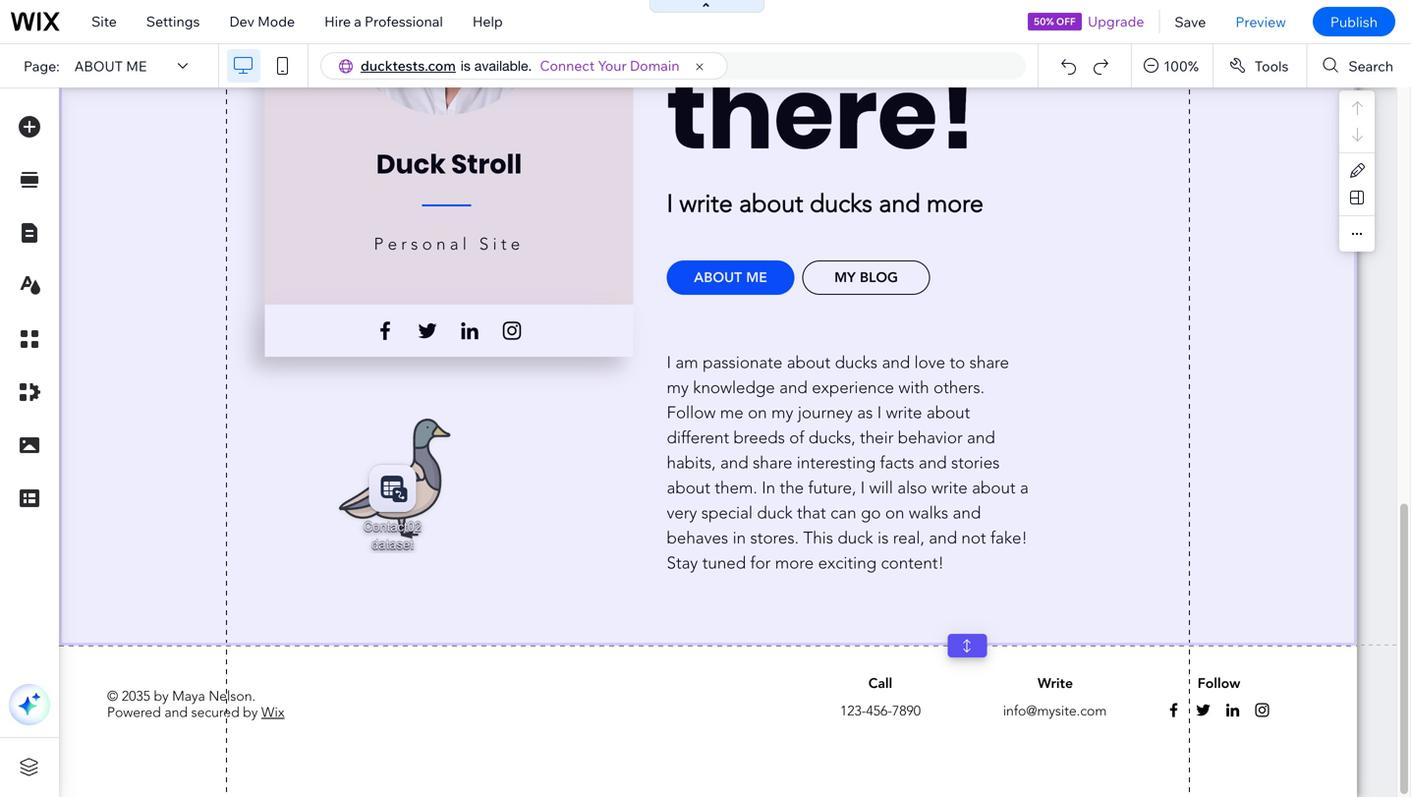 Task type: locate. For each thing, give the bounding box(es) containing it.
preview
[[1236, 13, 1286, 30]]

settings
[[146, 13, 200, 30]]

dev mode
[[229, 13, 295, 30]]

save
[[1175, 13, 1206, 30]]

a
[[354, 13, 362, 30]]

50% off
[[1034, 15, 1076, 28]]

off
[[1056, 15, 1076, 28]]

50%
[[1034, 15, 1054, 28]]

is
[[461, 57, 471, 74]]

publish
[[1331, 13, 1378, 30]]

upgrade
[[1088, 13, 1144, 30]]

site
[[91, 13, 117, 30]]

connect
[[540, 57, 595, 74]]

your
[[598, 57, 627, 74]]

publish button
[[1313, 7, 1396, 36]]

search
[[1349, 57, 1394, 74]]

tools button
[[1214, 44, 1307, 87]]

mode
[[258, 13, 295, 30]]

hire a professional
[[324, 13, 443, 30]]

is available. connect your domain
[[461, 57, 680, 74]]



Task type: vqa. For each thing, say whether or not it's contained in the screenshot.
the bottommost the a
no



Task type: describe. For each thing, give the bounding box(es) containing it.
help
[[473, 13, 503, 30]]

preview button
[[1221, 0, 1301, 43]]

tools
[[1255, 57, 1289, 74]]

dev
[[229, 13, 255, 30]]

ducktests.com
[[361, 57, 456, 74]]

about
[[74, 57, 123, 74]]

hire
[[324, 13, 351, 30]]

100%
[[1164, 57, 1199, 74]]

professional
[[365, 13, 443, 30]]

me
[[126, 57, 147, 74]]

100% button
[[1132, 44, 1213, 87]]

about me
[[74, 57, 147, 74]]

search button
[[1308, 44, 1411, 87]]

save button
[[1160, 0, 1221, 43]]

available.
[[475, 57, 532, 74]]

domain
[[630, 57, 680, 74]]



